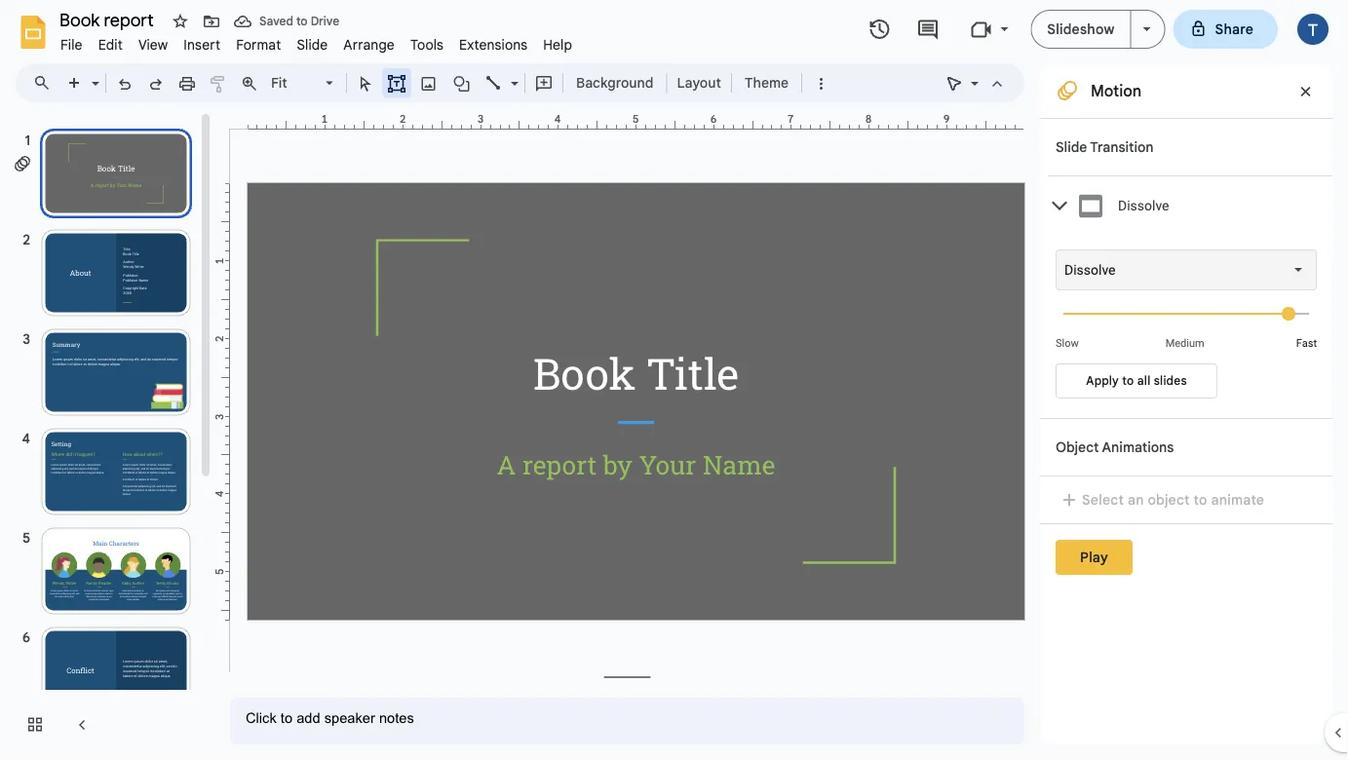 Task type: locate. For each thing, give the bounding box(es) containing it.
object
[[1056, 439, 1099, 456]]

apply
[[1086, 374, 1119, 389]]

2 horizontal spatial to
[[1194, 491, 1208, 508]]

slideshow button
[[1031, 10, 1131, 49]]

motion
[[1091, 81, 1142, 100]]

to left all
[[1122, 374, 1134, 389]]

1 horizontal spatial dissolve
[[1118, 198, 1169, 214]]

presentation options image
[[1143, 27, 1151, 31]]

insert image image
[[418, 69, 440, 97]]

navigation
[[0, 110, 214, 760]]

transition
[[1090, 138, 1154, 155]]

slideshow
[[1047, 20, 1115, 38]]

edit
[[98, 36, 123, 53]]

tools menu item
[[403, 33, 451, 56]]

2 vertical spatial to
[[1194, 491, 1208, 508]]

medium button
[[1142, 337, 1228, 350]]

Menus field
[[24, 69, 67, 97]]

0 horizontal spatial dissolve
[[1065, 262, 1116, 278]]

slide inside motion section
[[1056, 138, 1087, 155]]

object animations
[[1056, 439, 1174, 456]]

1 horizontal spatial slide
[[1056, 138, 1087, 155]]

0 horizontal spatial to
[[296, 14, 308, 29]]

file menu item
[[53, 33, 90, 56]]

main toolbar
[[58, 68, 837, 98]]

saved
[[259, 14, 293, 29]]

navigation inside the motion application
[[0, 110, 214, 760]]

slide
[[297, 36, 328, 53], [1056, 138, 1087, 155]]

format
[[236, 36, 281, 53]]

all
[[1137, 374, 1151, 389]]

dissolve up slow
[[1065, 262, 1116, 278]]

to right object
[[1194, 491, 1208, 508]]

dissolve down transition
[[1118, 198, 1169, 214]]

1 vertical spatial dissolve
[[1065, 262, 1116, 278]]

select
[[1082, 491, 1124, 508]]

share button
[[1173, 10, 1278, 49]]

play button
[[1056, 540, 1133, 575]]

Zoom field
[[265, 69, 342, 98]]

dissolve inside list box
[[1065, 262, 1116, 278]]

slide left transition
[[1056, 138, 1087, 155]]

slow button
[[1056, 337, 1079, 350]]

duration element
[[1056, 291, 1317, 350]]

0 vertical spatial slide
[[297, 36, 328, 53]]

to left "drive"
[[296, 14, 308, 29]]

motion section
[[1040, 63, 1333, 745]]

dissolve
[[1118, 198, 1169, 214], [1065, 262, 1116, 278]]

Zoom text field
[[268, 69, 323, 97]]

view menu item
[[131, 33, 176, 56]]

background
[[576, 74, 654, 91]]

menu bar containing file
[[53, 25, 580, 58]]

slide down "drive"
[[297, 36, 328, 53]]

0 horizontal spatial slide
[[297, 36, 328, 53]]

extensions menu item
[[451, 33, 535, 56]]

select an object to animate button
[[1056, 488, 1277, 512]]

slow
[[1056, 337, 1079, 350]]

1 horizontal spatial to
[[1122, 374, 1134, 389]]

slides
[[1154, 374, 1187, 389]]

animations
[[1102, 439, 1174, 456]]

insert
[[184, 36, 220, 53]]

apply to all slides
[[1086, 374, 1187, 389]]

slide inside menu item
[[297, 36, 328, 53]]

layout button
[[671, 68, 727, 97]]

1 vertical spatial to
[[1122, 374, 1134, 389]]

0 vertical spatial to
[[296, 14, 308, 29]]

to
[[296, 14, 308, 29], [1122, 374, 1134, 389], [1194, 491, 1208, 508]]

file
[[60, 36, 83, 53]]

drive
[[311, 14, 339, 29]]

help
[[543, 36, 572, 53]]

theme
[[745, 74, 789, 91]]

slide menu item
[[289, 33, 336, 56]]

menu bar
[[53, 25, 580, 58]]

shape image
[[451, 69, 473, 97]]

extensions
[[459, 36, 528, 53]]

layout
[[677, 74, 721, 91]]

to inside apply to all slides button
[[1122, 374, 1134, 389]]

1 vertical spatial slide
[[1056, 138, 1087, 155]]

slider
[[1056, 291, 1317, 335]]

apply to all slides button
[[1056, 364, 1218, 399]]

0 vertical spatial dissolve
[[1118, 198, 1169, 214]]

dissolve tab panel
[[1048, 235, 1333, 418]]

to inside 'saved to drive' button
[[296, 14, 308, 29]]



Task type: describe. For each thing, give the bounding box(es) containing it.
to inside select an object to animate button
[[1194, 491, 1208, 508]]

medium
[[1166, 337, 1205, 350]]

to for drive
[[296, 14, 308, 29]]

dissolve list box
[[1056, 250, 1317, 291]]

saved to drive
[[259, 14, 339, 29]]

background button
[[567, 68, 662, 97]]

to for all
[[1122, 374, 1134, 389]]

slide transition
[[1056, 138, 1154, 155]]

saved to drive button
[[229, 8, 344, 35]]

tools
[[410, 36, 444, 53]]

fast button
[[1296, 337, 1317, 350]]

motion application
[[0, 0, 1348, 760]]

fast
[[1296, 337, 1317, 350]]

slider inside dissolve tab panel
[[1056, 291, 1317, 335]]

select an object to animate
[[1082, 491, 1265, 508]]

animate
[[1211, 491, 1265, 508]]

mode and view toolbar
[[939, 63, 1013, 102]]

slide for slide transition
[[1056, 138, 1087, 155]]

arrange
[[344, 36, 395, 53]]

format menu item
[[228, 33, 289, 56]]

slide for slide
[[297, 36, 328, 53]]

help menu item
[[535, 33, 580, 56]]

Star checkbox
[[167, 8, 194, 35]]

object
[[1148, 491, 1190, 508]]

play
[[1080, 549, 1108, 566]]

menu bar banner
[[0, 0, 1348, 760]]

share
[[1215, 20, 1254, 38]]

view
[[138, 36, 168, 53]]

arrange menu item
[[336, 33, 403, 56]]

new slide with layout image
[[87, 70, 99, 77]]

dissolve option
[[1065, 260, 1116, 280]]

dissolve tab
[[1048, 175, 1333, 235]]

an
[[1128, 491, 1144, 508]]

dissolve inside 'tab'
[[1118, 198, 1169, 214]]

edit menu item
[[90, 33, 131, 56]]

theme button
[[736, 68, 798, 97]]

insert menu item
[[176, 33, 228, 56]]

menu bar inside menu bar banner
[[53, 25, 580, 58]]

Rename text field
[[53, 8, 165, 31]]



Task type: vqa. For each thing, say whether or not it's contained in the screenshot.
Slideshow button
yes



